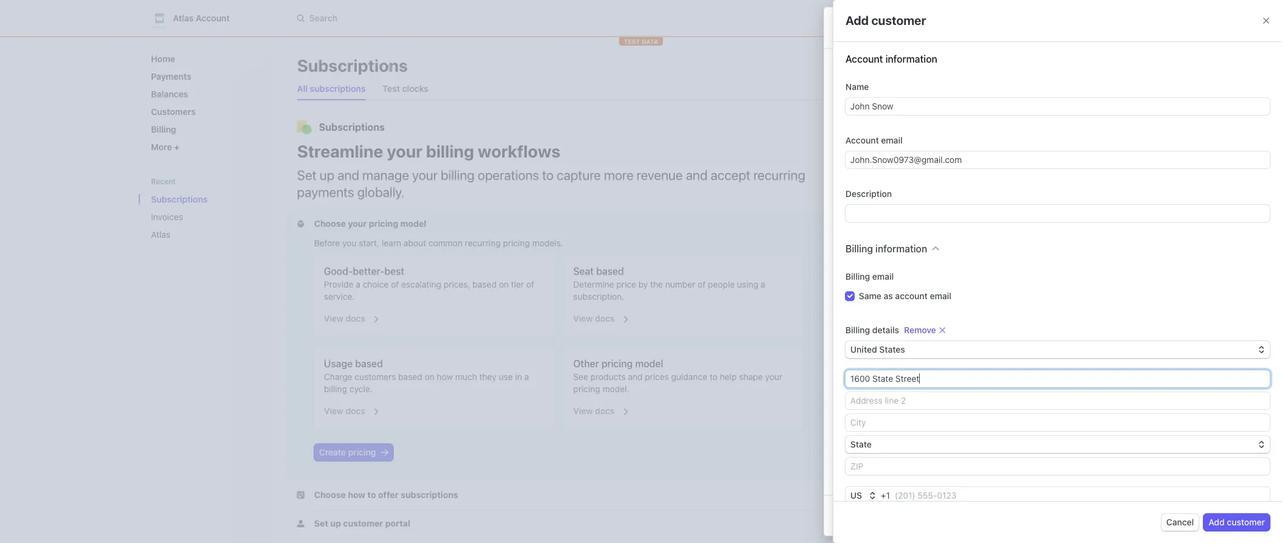 Task type: describe. For each thing, give the bounding box(es) containing it.
be
[[993, 412, 1002, 422]]

account email
[[846, 135, 903, 146]]

Description text field
[[846, 205, 1271, 222]]

escalating
[[401, 280, 442, 290]]

0 vertical spatial subscriptions
[[297, 55, 408, 76]]

developers link
[[864, 9, 920, 28]]

this is also when the next invoice will be generated.
[[848, 412, 1046, 422]]

and inside other pricing model see products and prices guidance to help shape your pricing model.
[[628, 372, 643, 383]]

recovery,
[[868, 265, 904, 275]]

billing.
[[986, 189, 1012, 200]]

usage based charge customers based on how much they use in a billing cycle.
[[324, 359, 529, 395]]

number
[[666, 280, 696, 290]]

balances link
[[146, 84, 263, 104]]

will
[[978, 412, 991, 422]]

start date field
[[862, 203, 917, 215]]

united states button
[[846, 342, 1271, 359]]

svg image for oct 18, 2023
[[853, 393, 860, 400]]

subscriptions,
[[897, 179, 952, 189]]

before you start, learn about common recurring pricing models.
[[314, 238, 564, 249]]

next
[[931, 412, 947, 422]]

view docs for good-
[[324, 314, 365, 324]]

automate
[[868, 255, 906, 265]]

customers
[[151, 107, 196, 117]]

best
[[385, 266, 405, 277]]

pricing inside dropdown button
[[369, 219, 398, 229]]

choose
[[314, 219, 346, 229]]

create pricing
[[319, 448, 376, 458]]

before
[[314, 238, 340, 249]]

0 vertical spatial billing
[[426, 141, 474, 161]]

2 vertical spatial email
[[930, 291, 952, 302]]

streamline
[[297, 141, 383, 161]]

payments
[[151, 71, 191, 82]]

view for usage based
[[324, 406, 344, 417]]

home
[[151, 54, 175, 64]]

billing,
[[994, 255, 1020, 265]]

+
[[881, 491, 887, 501]]

metadata
[[848, 487, 892, 497]]

based inside good-better-best provide a choice of escalating prices, based on tier of service.
[[473, 280, 497, 290]]

create inside the 0.5% on recurring payments create subscriptions, offer trials or discounts, and effortlessly manage recurring billing.
[[868, 179, 894, 189]]

test clocks link
[[378, 80, 434, 97]]

all
[[297, 83, 308, 94]]

oct 18, 2023 button
[[848, 388, 920, 404]]

manage inside streamline your billing workflows set up and manage your billing operations to capture more revenue and accept recurring payments globally.
[[363, 168, 409, 183]]

2023
[[895, 391, 916, 401]]

svg image for add trial days
[[853, 461, 860, 468]]

billing for billing details
[[846, 325, 871, 336]]

Address line 1 text field
[[846, 371, 1271, 388]]

a inside 'seat based determine price by the number of people using a subscription.'
[[761, 280, 766, 290]]

payments inside streamline your billing workflows set up and manage your billing operations to capture more revenue and accept recurring payments globally.
[[297, 185, 354, 200]]

test
[[886, 21, 908, 34]]

the inside 'seat based determine price by the number of people using a subscription.'
[[651, 280, 663, 290]]

ZIP text field
[[846, 459, 1271, 476]]

using
[[737, 280, 759, 290]]

models.
[[532, 238, 564, 249]]

subscriptions
[[310, 83, 366, 94]]

and left accept
[[686, 168, 708, 183]]

more button
[[146, 137, 263, 157]]

add left developers
[[846, 13, 869, 27]]

core navigation links element
[[146, 49, 263, 157]]

0.5%
[[868, 164, 888, 174]]

to inside button
[[911, 288, 919, 298]]

trial for add
[[883, 460, 898, 470]]

choice
[[363, 280, 389, 290]]

seat
[[574, 266, 594, 277]]

also
[[875, 412, 891, 422]]

recurring inside billing scale 0.8% on recurring payments and one-time invoice payments automate quoting, subscription billing, invoicing, revenue recovery, and revenue recognition.
[[903, 229, 939, 239]]

globally.
[[357, 185, 405, 200]]

model inside dropdown button
[[401, 219, 427, 229]]

start,
[[359, 238, 380, 249]]

a inside usage based charge customers based on how much they use in a billing cycle.
[[525, 372, 529, 383]]

payments up automate
[[868, 239, 907, 250]]

and left one-
[[982, 229, 996, 239]]

add customer inside button
[[1209, 518, 1266, 528]]

subscription inside dialog
[[910, 21, 980, 34]]

view docs button for seat
[[566, 306, 630, 328]]

svg image inside create pricing link
[[381, 450, 388, 457]]

subscriptions inside the recent element
[[151, 194, 208, 205]]

based left how
[[398, 372, 423, 383]]

shape
[[739, 372, 763, 383]]

quoting,
[[908, 255, 941, 265]]

add trial days button
[[848, 457, 923, 473]]

billing information
[[846, 244, 928, 255]]

revenue inside streamline your billing workflows set up and manage your billing operations to capture more revenue and accept recurring payments globally.
[[637, 168, 683, 183]]

balances
[[151, 89, 188, 99]]

a inside good-better-best provide a choice of escalating prices, based on tier of service.
[[356, 280, 361, 290]]

good-
[[324, 266, 353, 277]]

coupon
[[1128, 341, 1157, 351]]

choose your pricing model button
[[297, 218, 429, 230]]

learn more link
[[953, 288, 999, 300]]

up
[[320, 168, 335, 183]]

view docs button for good-
[[317, 306, 381, 328]]

add for add coupon button in the bottom right of the page
[[1110, 341, 1126, 351]]

same
[[859, 291, 882, 302]]

much
[[455, 372, 477, 383]]

create a test subscription
[[837, 21, 980, 34]]

subscription details
[[837, 138, 948, 151]]

home link
[[146, 49, 263, 69]]

cancel button
[[1162, 515, 1200, 532]]

filter
[[878, 60, 899, 71]]

upgrade to scale button
[[868, 285, 948, 302]]

2 horizontal spatial revenue
[[1062, 255, 1093, 265]]

data
[[642, 38, 659, 45]]

add customer button
[[1204, 515, 1271, 532]]

details for billing details
[[873, 325, 900, 336]]

accept
[[711, 168, 751, 183]]

same as account email
[[859, 291, 952, 302]]

0 vertical spatial add customer
[[846, 13, 927, 27]]

view for other pricing model
[[574, 406, 593, 417]]

price
[[617, 280, 636, 290]]

remove
[[905, 325, 937, 336]]

view docs for seat
[[574, 314, 615, 324]]

add inside button
[[865, 460, 881, 470]]

recurring inside streamline your billing workflows set up and manage your billing operations to capture more revenue and accept recurring payments globally.
[[754, 168, 806, 183]]

more inside streamline your billing workflows set up and manage your billing operations to capture more revenue and accept recurring payments globally.
[[604, 168, 634, 183]]

view docs button for other
[[566, 398, 630, 420]]

recurring right common
[[465, 238, 501, 249]]

new
[[899, 489, 914, 497]]

subscription.
[[574, 292, 625, 302]]

atlas link
[[146, 225, 246, 245]]

upgrade
[[873, 288, 909, 298]]

docs for charge
[[346, 406, 365, 417]]

one-
[[999, 229, 1017, 239]]

0.5% on recurring payments create subscriptions, offer trials or discounts, and effortlessly manage recurring billing.
[[868, 164, 1065, 200]]

create for create a test subscription
[[837, 21, 874, 34]]

dialog containing create a test subscription
[[808, 7, 1283, 544]]

svg image for filter
[[866, 62, 873, 69]]

this
[[848, 412, 865, 422]]

offer
[[954, 179, 973, 189]]

recurring up end date field
[[948, 189, 984, 200]]

search
[[309, 13, 338, 23]]

by
[[639, 280, 648, 290]]

learn
[[953, 288, 976, 298]]

view docs for usage
[[324, 406, 365, 417]]

tab list containing all subscriptions
[[292, 78, 1095, 101]]

upgrade to scale
[[873, 288, 944, 298]]

choose your pricing model
[[314, 219, 427, 229]]

on inside good-better-best provide a choice of escalating prices, based on tier of service.
[[499, 280, 509, 290]]

invoices link
[[146, 207, 246, 227]]

to inside streamline your billing workflows set up and manage your billing operations to capture more revenue and accept recurring payments globally.
[[542, 168, 554, 183]]

atlas account button
[[151, 10, 242, 27]]

prices,
[[444, 280, 470, 290]]

recent
[[151, 177, 176, 186]]

products
[[591, 372, 626, 383]]



Task type: vqa. For each thing, say whether or not it's contained in the screenshot.
they
yes



Task type: locate. For each thing, give the bounding box(es) containing it.
0 vertical spatial trial
[[871, 437, 889, 448]]

add customer up account information
[[846, 13, 927, 27]]

on inside usage based charge customers based on how much they use in a billing cycle.
[[425, 372, 435, 383]]

information for billing information
[[876, 244, 928, 255]]

svg image down description
[[854, 205, 861, 212]]

payments link
[[146, 66, 263, 86]]

starter
[[907, 147, 935, 158]]

manage inside the 0.5% on recurring payments create subscriptions, offer trials or discounts, and effortlessly manage recurring billing.
[[914, 189, 946, 200]]

create inside dialog
[[837, 21, 874, 34]]

billing up more
[[151, 124, 176, 135]]

end date field
[[926, 203, 981, 215]]

0 horizontal spatial manage
[[363, 168, 409, 183]]

learn
[[382, 238, 402, 249]]

recurring
[[903, 164, 939, 174], [754, 168, 806, 183], [948, 189, 984, 200], [903, 229, 939, 239], [465, 238, 501, 249]]

view docs button down service.
[[317, 306, 381, 328]]

the
[[651, 280, 663, 290], [916, 412, 928, 422]]

effortlessly
[[868, 189, 912, 200]]

recent navigation links element
[[139, 177, 273, 245]]

docs down model.
[[595, 406, 615, 417]]

time
[[1017, 229, 1034, 239]]

billing for billing email
[[846, 272, 871, 282]]

how
[[437, 372, 453, 383]]

days for free trial days
[[892, 437, 913, 448]]

2 vertical spatial create
[[319, 448, 346, 458]]

scale inside upgrade to scale button
[[921, 288, 944, 298]]

days inside button
[[900, 460, 919, 470]]

0 horizontal spatial model
[[401, 219, 427, 229]]

1 vertical spatial model
[[636, 359, 664, 370]]

streamline your billing workflows set up and manage your billing operations to capture more revenue and accept recurring payments globally.
[[297, 141, 806, 200]]

subscription inside billing scale 0.8% on recurring payments and one-time invoice payments automate quoting, subscription billing, invoicing, revenue recovery, and revenue recognition.
[[943, 255, 992, 265]]

2 vertical spatial subscriptions
[[151, 194, 208, 205]]

billing for billing
[[151, 124, 176, 135]]

invoice inside dialog
[[949, 412, 976, 422]]

billing starter
[[880, 147, 935, 158]]

1 horizontal spatial of
[[527, 280, 534, 290]]

1 horizontal spatial manage
[[914, 189, 946, 200]]

1 vertical spatial details
[[873, 325, 900, 336]]

of
[[391, 280, 399, 290], [527, 280, 534, 290], [698, 280, 706, 290]]

2 vertical spatial account
[[846, 135, 879, 146]]

view down charge
[[324, 406, 344, 417]]

1 vertical spatial days
[[900, 460, 919, 470]]

scale
[[895, 213, 917, 223], [921, 288, 944, 298]]

1 horizontal spatial scale
[[921, 288, 944, 298]]

0 horizontal spatial scale
[[895, 213, 917, 223]]

1 vertical spatial add customer
[[1209, 518, 1266, 528]]

a down better- in the left of the page
[[356, 280, 361, 290]]

billing up same
[[846, 272, 871, 282]]

the inside dialog
[[916, 412, 928, 422]]

billing details
[[846, 325, 900, 336]]

0 vertical spatial scale
[[895, 213, 917, 223]]

dialog
[[808, 7, 1283, 544]]

account up 0.5%
[[846, 135, 879, 146]]

subscriptions link
[[146, 189, 246, 210]]

payments down up
[[297, 185, 354, 200]]

atlas inside button
[[173, 13, 194, 23]]

1 vertical spatial email
[[873, 272, 894, 282]]

a inside dialog
[[877, 21, 883, 34]]

docs for model
[[595, 406, 615, 417]]

in
[[515, 372, 522, 383]]

Name text field
[[846, 98, 1271, 115]]

view docs down cycle.
[[324, 406, 365, 417]]

manage up globally.
[[363, 168, 409, 183]]

svg image right create pricing in the bottom of the page
[[381, 450, 388, 457]]

days
[[892, 437, 913, 448], [900, 460, 919, 470]]

atlas down invoices on the top left of the page
[[151, 230, 171, 240]]

add right cancel
[[1209, 518, 1225, 528]]

payments inside the 0.5% on recurring payments create subscriptions, offer trials or discounts, and effortlessly manage recurring billing.
[[941, 164, 979, 174]]

cycle.
[[350, 384, 373, 395]]

export button
[[908, 57, 956, 74]]

to
[[542, 168, 554, 183], [911, 288, 919, 298], [710, 372, 718, 383]]

view down service.
[[324, 314, 344, 324]]

starting
[[865, 368, 901, 379]]

determine
[[574, 280, 614, 290]]

view for good-better-best
[[324, 314, 344, 324]]

model
[[401, 219, 427, 229], [636, 359, 664, 370]]

more right "learn"
[[978, 288, 999, 298]]

customer inside button
[[1228, 518, 1266, 528]]

0 vertical spatial account
[[196, 13, 230, 23]]

recent element
[[139, 189, 273, 245]]

based
[[597, 266, 624, 277], [473, 280, 497, 290], [355, 359, 383, 370], [398, 372, 423, 383]]

information for account information
[[886, 54, 938, 65]]

billing link
[[146, 119, 263, 139]]

and up upgrade to scale
[[906, 265, 921, 275]]

billing for billing starter
[[880, 147, 905, 158]]

trial down free trial days
[[883, 460, 898, 470]]

3 of from the left
[[698, 280, 706, 290]]

based right prices,
[[473, 280, 497, 290]]

billing
[[426, 141, 474, 161], [441, 168, 475, 183], [324, 384, 347, 395]]

recognition.
[[957, 265, 1004, 275]]

email up billing starter
[[882, 135, 903, 146]]

add up "united"
[[848, 324, 864, 334]]

to left help
[[710, 372, 718, 383]]

on up billing information
[[891, 229, 901, 239]]

payments down end date field
[[941, 229, 979, 239]]

docs down cycle.
[[346, 406, 365, 417]]

svg image inside add trial days button
[[853, 461, 860, 468]]

email left "learn"
[[930, 291, 952, 302]]

billing down account email
[[880, 147, 905, 158]]

good-better-best provide a choice of escalating prices, based on tier of service.
[[324, 266, 534, 302]]

1 horizontal spatial the
[[916, 412, 928, 422]]

tab list
[[292, 78, 1095, 101]]

on left the tier
[[499, 280, 509, 290]]

a right in
[[525, 372, 529, 383]]

0 horizontal spatial the
[[651, 280, 663, 290]]

model inside other pricing model see products and prices guidance to help shape your pricing model.
[[636, 359, 664, 370]]

add left coupon
[[1110, 341, 1126, 351]]

0 horizontal spatial svg image
[[381, 450, 388, 457]]

based up price
[[597, 266, 624, 277]]

email for account email
[[882, 135, 903, 146]]

view docs button down model.
[[566, 398, 630, 420]]

1 vertical spatial to
[[911, 288, 919, 298]]

capture
[[557, 168, 601, 183]]

svg image left oct
[[853, 393, 860, 400]]

to left capture
[[542, 168, 554, 183]]

help
[[720, 372, 737, 383]]

atlas for atlas account
[[173, 13, 194, 23]]

Address line 2 text field
[[846, 393, 1271, 410]]

payments
[[941, 164, 979, 174], [297, 185, 354, 200], [941, 229, 979, 239], [868, 239, 907, 250]]

0 vertical spatial days
[[892, 437, 913, 448]]

0 vertical spatial invoice
[[1036, 229, 1064, 239]]

1 horizontal spatial atlas
[[173, 13, 194, 23]]

1 horizontal spatial invoice
[[1036, 229, 1064, 239]]

workflows
[[478, 141, 561, 161]]

1 horizontal spatial details
[[910, 138, 948, 151]]

1 vertical spatial the
[[916, 412, 928, 422]]

atlas for atlas
[[151, 230, 171, 240]]

days up new
[[900, 460, 919, 470]]

your inside other pricing model see products and prices guidance to help shape your pricing model.
[[766, 372, 783, 383]]

invoicing,
[[1022, 255, 1059, 265]]

model up the prices
[[636, 359, 664, 370]]

1 of from the left
[[391, 280, 399, 290]]

trial right 'free' at the bottom
[[871, 437, 889, 448]]

svg image inside oct 18, 2023 button
[[853, 393, 860, 400]]

model.
[[603, 384, 630, 395]]

subscriptions up invoices on the top left of the page
[[151, 194, 208, 205]]

create for create pricing
[[319, 448, 346, 458]]

view docs button down subscription.
[[566, 306, 630, 328]]

view docs down subscription.
[[574, 314, 615, 324]]

days up "add trial days"
[[892, 437, 913, 448]]

view for seat based
[[574, 314, 593, 324]]

svg image down 'free' at the bottom
[[853, 461, 860, 468]]

on inside billing scale 0.8% on recurring payments and one-time invoice payments automate quoting, subscription billing, invoicing, revenue recovery, and revenue recognition.
[[891, 229, 901, 239]]

0 horizontal spatial atlas
[[151, 230, 171, 240]]

the right by on the bottom of page
[[651, 280, 663, 290]]

recurring up quoting,
[[903, 229, 939, 239]]

view docs down model.
[[574, 406, 615, 417]]

account up home link
[[196, 13, 230, 23]]

svg image
[[866, 62, 873, 69], [297, 221, 305, 228], [853, 393, 860, 400], [853, 461, 860, 468]]

add product
[[848, 324, 897, 334]]

add for add product button
[[848, 324, 864, 334]]

subscription up export
[[910, 21, 980, 34]]

svg image inside choose your pricing model dropdown button
[[297, 221, 305, 228]]

oct 18, 2023
[[865, 391, 916, 401]]

0 vertical spatial the
[[651, 280, 663, 290]]

and inside the 0.5% on recurring payments create subscriptions, offer trials or discounts, and effortlessly manage recurring billing.
[[1050, 179, 1065, 189]]

billing inside billing scale 0.8% on recurring payments and one-time invoice payments automate quoting, subscription billing, invoicing, revenue recovery, and revenue recognition.
[[868, 213, 893, 223]]

information
[[886, 54, 938, 65], [876, 244, 928, 255]]

recurring right accept
[[754, 168, 806, 183]]

common
[[429, 238, 463, 249]]

1 horizontal spatial more
[[978, 288, 999, 298]]

1 horizontal spatial add customer
[[1209, 518, 1266, 528]]

1 vertical spatial more
[[978, 288, 999, 298]]

free trial days
[[848, 437, 913, 448]]

0 horizontal spatial of
[[391, 280, 399, 290]]

of down best
[[391, 280, 399, 290]]

account
[[196, 13, 230, 23], [846, 54, 884, 65], [846, 135, 879, 146]]

on right 0.5%
[[891, 164, 900, 174]]

view docs button down cycle.
[[317, 398, 381, 420]]

add customer right cancel
[[1209, 518, 1266, 528]]

0 vertical spatial create
[[837, 21, 874, 34]]

1 vertical spatial scale
[[921, 288, 944, 298]]

billing down 0.8%
[[846, 244, 873, 255]]

docs for best
[[346, 314, 365, 324]]

test clocks
[[383, 83, 429, 94]]

0 vertical spatial information
[[886, 54, 938, 65]]

1 vertical spatial subscription
[[943, 255, 992, 265]]

and right up
[[338, 168, 359, 183]]

tier
[[511, 280, 524, 290]]

scale left "learn"
[[921, 288, 944, 298]]

subscriptions up subscriptions
[[297, 55, 408, 76]]

0 horizontal spatial invoice
[[949, 412, 976, 422]]

view down subscription.
[[574, 314, 593, 324]]

test data
[[624, 38, 659, 45]]

account information
[[846, 54, 938, 65]]

svg image left "filter"
[[866, 62, 873, 69]]

subscription up "learn"
[[943, 255, 992, 265]]

invoice left will
[[949, 412, 976, 422]]

cancel
[[1167, 518, 1195, 528]]

1 vertical spatial trial
[[883, 460, 898, 470]]

based inside 'seat based determine price by the number of people using a subscription.'
[[597, 266, 624, 277]]

1 vertical spatial svg image
[[381, 450, 388, 457]]

more right capture
[[604, 168, 634, 183]]

on inside the 0.5% on recurring payments create subscriptions, offer trials or discounts, and effortlessly manage recurring billing.
[[891, 164, 900, 174]]

add inside button
[[848, 324, 864, 334]]

1 vertical spatial manage
[[914, 189, 946, 200]]

your inside dropdown button
[[348, 219, 367, 229]]

on left how
[[425, 372, 435, 383]]

of right the tier
[[527, 280, 534, 290]]

discounts,
[[1007, 179, 1048, 189]]

when
[[893, 412, 914, 422]]

subscriptions up streamline
[[319, 122, 385, 133]]

1 horizontal spatial model
[[636, 359, 664, 370]]

billing up "united"
[[846, 325, 871, 336]]

scale inside billing scale 0.8% on recurring payments and one-time invoice payments automate quoting, subscription billing, invoicing, revenue recovery, and revenue recognition.
[[895, 213, 917, 223]]

billing inside usage based charge customers based on how much they use in a billing cycle.
[[324, 384, 347, 395]]

email for billing email
[[873, 272, 894, 282]]

and left the prices
[[628, 372, 643, 383]]

billing for billing scale 0.8% on recurring payments and one-time invoice payments automate quoting, subscription billing, invoicing, revenue recovery, and revenue recognition.
[[868, 213, 893, 223]]

1 vertical spatial create
[[868, 179, 894, 189]]

atlas account
[[173, 13, 230, 23]]

bill  starting
[[848, 368, 901, 379]]

0 vertical spatial atlas
[[173, 13, 194, 23]]

svg image for choose your pricing model
[[297, 221, 305, 228]]

a right using
[[761, 280, 766, 290]]

0 vertical spatial model
[[401, 219, 427, 229]]

0 horizontal spatial to
[[542, 168, 554, 183]]

1 vertical spatial atlas
[[151, 230, 171, 240]]

1 vertical spatial billing
[[441, 168, 475, 183]]

your
[[387, 141, 423, 161], [412, 168, 438, 183], [348, 219, 367, 229], [766, 372, 783, 383]]

view docs for other
[[574, 406, 615, 417]]

docs down subscription.
[[595, 314, 615, 324]]

svg image left choose
[[297, 221, 305, 228]]

details for subscription details
[[910, 138, 948, 151]]

2 horizontal spatial of
[[698, 280, 706, 290]]

svg image
[[854, 205, 861, 212], [381, 450, 388, 457]]

invoices
[[151, 212, 183, 222]]

billing inside core navigation links element
[[151, 124, 176, 135]]

City text field
[[846, 415, 1271, 432]]

guidance
[[672, 372, 708, 383]]

details up subscriptions,
[[910, 138, 948, 151]]

developers
[[869, 13, 916, 23]]

1 vertical spatial information
[[876, 244, 928, 255]]

trial
[[871, 437, 889, 448], [883, 460, 898, 470]]

operations
[[478, 168, 539, 183]]

0 horizontal spatial details
[[873, 325, 900, 336]]

1
[[887, 491, 890, 501]]

subscription
[[837, 138, 908, 151]]

+ 1
[[881, 491, 890, 501]]

docs for determine
[[595, 314, 615, 324]]

svg image inside filter popup button
[[866, 62, 873, 69]]

better-
[[353, 266, 385, 277]]

revenue
[[637, 168, 683, 183], [1062, 255, 1093, 265], [923, 265, 955, 275]]

days for add trial days
[[900, 460, 919, 470]]

on
[[891, 164, 900, 174], [891, 229, 901, 239], [499, 280, 509, 290], [425, 372, 435, 383]]

add product button
[[848, 324, 897, 336]]

0 vertical spatial svg image
[[854, 205, 861, 212]]

2 horizontal spatial to
[[911, 288, 919, 298]]

0 horizontal spatial more
[[604, 168, 634, 183]]

trial for free
[[871, 437, 889, 448]]

other
[[574, 359, 599, 370]]

1 horizontal spatial customer
[[1228, 518, 1266, 528]]

2 vertical spatial billing
[[324, 384, 347, 395]]

0 vertical spatial customer
[[872, 13, 927, 27]]

trial inside button
[[883, 460, 898, 470]]

1 vertical spatial invoice
[[949, 412, 976, 422]]

based up the customers
[[355, 359, 383, 370]]

a left test on the right
[[877, 21, 883, 34]]

2 vertical spatial to
[[710, 372, 718, 383]]

recurring up subscriptions,
[[903, 164, 939, 174]]

details up states
[[873, 325, 900, 336]]

view docs down service.
[[324, 314, 365, 324]]

atlas up home on the left
[[173, 13, 194, 23]]

to inside other pricing model see products and prices guidance to help shape your pricing model.
[[710, 372, 718, 383]]

docs down service.
[[346, 314, 365, 324]]

atlas inside the recent element
[[151, 230, 171, 240]]

email down automate
[[873, 272, 894, 282]]

subscription
[[910, 21, 980, 34], [943, 255, 992, 265]]

customers
[[355, 372, 396, 383]]

account inside button
[[196, 13, 230, 23]]

0 horizontal spatial customer
[[872, 13, 927, 27]]

invoice inside billing scale 0.8% on recurring payments and one-time invoice payments automate quoting, subscription billing, invoicing, revenue recovery, and revenue recognition.
[[1036, 229, 1064, 239]]

add for add customer button
[[1209, 518, 1225, 528]]

payments up offer
[[941, 164, 979, 174]]

1 horizontal spatial to
[[710, 372, 718, 383]]

Search search field
[[290, 7, 633, 30]]

1 vertical spatial subscriptions
[[319, 122, 385, 133]]

details inside dialog
[[910, 138, 948, 151]]

add trial days
[[865, 460, 919, 470]]

invoice down the description text box
[[1036, 229, 1064, 239]]

1 horizontal spatial revenue
[[923, 265, 955, 275]]

manage up end date field
[[914, 189, 946, 200]]

model up about
[[401, 219, 427, 229]]

0 vertical spatial email
[[882, 135, 903, 146]]

0 vertical spatial to
[[542, 168, 554, 183]]

0 vertical spatial subscription
[[910, 21, 980, 34]]

usage
[[324, 359, 353, 370]]

1 vertical spatial customer
[[1228, 518, 1266, 528]]

1 vertical spatial account
[[846, 54, 884, 65]]

trials
[[975, 179, 995, 189]]

view docs button for usage
[[317, 398, 381, 420]]

account for account email
[[846, 135, 879, 146]]

the left next
[[916, 412, 928, 422]]

0 vertical spatial more
[[604, 168, 634, 183]]

and down account email email field at top
[[1050, 179, 1065, 189]]

(201) 555-0123 telephone field
[[890, 488, 1271, 505]]

to right upgrade on the right bottom
[[911, 288, 919, 298]]

set
[[297, 168, 317, 183]]

of inside 'seat based determine price by the number of people using a subscription.'
[[698, 280, 706, 290]]

0 vertical spatial manage
[[363, 168, 409, 183]]

is
[[867, 412, 873, 422]]

view down see
[[574, 406, 593, 417]]

subscriptions
[[297, 55, 408, 76], [319, 122, 385, 133], [151, 194, 208, 205]]

1 horizontal spatial svg image
[[854, 205, 861, 212]]

0 horizontal spatial add customer
[[846, 13, 927, 27]]

billing up 0.8%
[[868, 213, 893, 223]]

0 vertical spatial details
[[910, 138, 948, 151]]

scale down effortlessly
[[895, 213, 917, 223]]

billing
[[151, 124, 176, 135], [880, 147, 905, 158], [868, 213, 893, 223], [846, 244, 873, 255], [846, 272, 871, 282], [846, 325, 871, 336]]

product
[[866, 324, 897, 334]]

add down free trial days
[[865, 460, 881, 470]]

filter button
[[861, 57, 903, 74]]

billing for billing information
[[846, 244, 873, 255]]

0 horizontal spatial revenue
[[637, 168, 683, 183]]

provide
[[324, 280, 354, 290]]

account for account information
[[846, 54, 884, 65]]

of left people
[[698, 280, 706, 290]]

account up name
[[846, 54, 884, 65]]

atlas
[[173, 13, 194, 23], [151, 230, 171, 240]]

Account email email field
[[846, 152, 1271, 169]]

2 of from the left
[[527, 280, 534, 290]]



